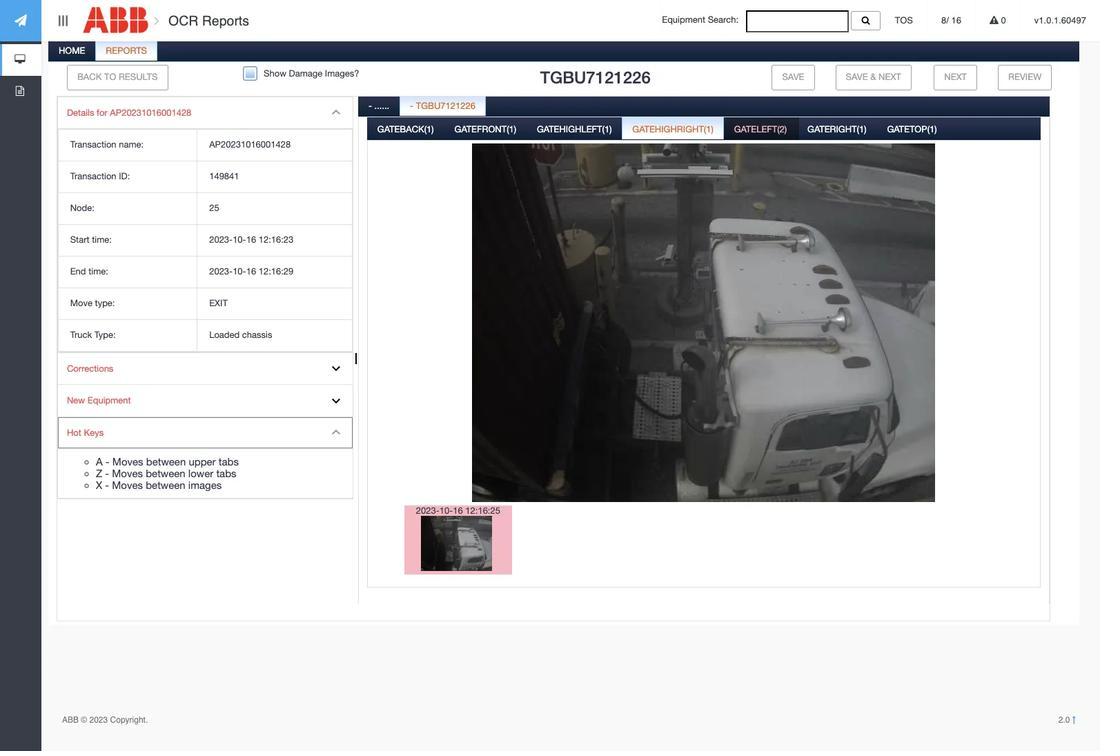 Task type: locate. For each thing, give the bounding box(es) containing it.
moves
[[112, 456, 143, 468], [112, 468, 143, 480], [112, 480, 143, 492]]

ocr
[[168, 13, 198, 28]]

transaction name:
[[70, 140, 144, 150]]

tos button
[[881, 0, 927, 41]]

1 vertical spatial equipment
[[88, 396, 131, 406]]

2023- left the 12:16:25
[[416, 506, 440, 516]]

chassis
[[242, 330, 272, 340]]

v1.0.1.60497
[[1035, 15, 1086, 26]]

8/ 16 button
[[928, 0, 975, 41]]

next
[[879, 72, 901, 82], [944, 72, 967, 82]]

save inside save & next button
[[846, 72, 868, 82]]

new equipment
[[67, 396, 131, 406]]

0 horizontal spatial save
[[782, 72, 804, 82]]

a - moves between upper tabs z - moves between lower tabs x - moves between images
[[96, 456, 239, 492]]

tos
[[895, 15, 913, 26]]

25
[[209, 203, 219, 213]]

0 vertical spatial tgbu7121226
[[540, 68, 651, 87]]

menu item
[[58, 97, 353, 353], [58, 417, 353, 499]]

1 between from the top
[[146, 456, 186, 468]]

2023- for 2023-10-16 12:16:29
[[209, 266, 233, 277]]

time: right "start"
[[92, 235, 112, 245]]

gatehighright(1)
[[632, 124, 714, 134]]

0 vertical spatial equipment
[[662, 15, 705, 25]]

next right &
[[879, 72, 901, 82]]

1 vertical spatial menu item
[[58, 417, 353, 499]]

equipment left search:
[[662, 15, 705, 25]]

149841
[[209, 171, 239, 182]]

0 vertical spatial transaction
[[70, 140, 116, 150]]

save left &
[[846, 72, 868, 82]]

type:
[[94, 330, 116, 340]]

0 vertical spatial ap20231016001428
[[110, 107, 191, 118]]

0 horizontal spatial next
[[879, 72, 901, 82]]

hot
[[67, 428, 81, 438]]

10- down 2023-10-16 12:16:23
[[233, 266, 246, 277]]

tgbu7121226 up gatefront(1)
[[416, 101, 476, 111]]

new equipment link
[[58, 385, 353, 417]]

2023-10-16 12:16:25
[[416, 506, 500, 516]]

0 vertical spatial time:
[[92, 235, 112, 245]]

10-
[[233, 235, 246, 245], [233, 266, 246, 277], [439, 506, 453, 516]]

10- inside tab list
[[439, 506, 453, 516]]

long arrow up image
[[1072, 716, 1076, 725]]

16 left 12:16:23
[[246, 235, 256, 245]]

tabs
[[219, 456, 239, 468], [216, 468, 236, 480]]

- right a
[[105, 456, 110, 468]]

1 next from the left
[[879, 72, 901, 82]]

16 left the 12:16:25
[[453, 506, 463, 516]]

loaded
[[209, 330, 240, 340]]

row group
[[59, 130, 352, 352]]

tgbu7121226
[[540, 68, 651, 87], [416, 101, 476, 111]]

menu containing a - moves between upper tabs
[[57, 96, 353, 500]]

warning image
[[990, 16, 999, 25]]

2023
[[89, 716, 108, 725]]

1 vertical spatial reports
[[106, 46, 147, 56]]

menu
[[57, 96, 353, 500]]

1 horizontal spatial save
[[846, 72, 868, 82]]

moves right z
[[112, 468, 143, 480]]

......
[[374, 101, 389, 111]]

2023-10-16 12:16:23
[[209, 235, 294, 245]]

save
[[782, 72, 804, 82], [846, 72, 868, 82]]

save & next button
[[836, 65, 912, 90]]

next down 8/ 16 "dropdown button"
[[944, 72, 967, 82]]

8/
[[941, 15, 949, 26]]

tgbu7121226 up the gatehighleft(1) on the top of page
[[540, 68, 651, 87]]

transaction left id:
[[70, 171, 116, 182]]

transaction up transaction id:
[[70, 140, 116, 150]]

None field
[[746, 10, 849, 32]]

2023-10-16 12:16:29
[[209, 266, 294, 277]]

1 vertical spatial 10-
[[233, 266, 246, 277]]

between
[[146, 456, 186, 468], [146, 468, 185, 480], [146, 480, 185, 492]]

tabs right lower
[[216, 468, 236, 480]]

2 vertical spatial 10-
[[439, 506, 453, 516]]

images?
[[325, 68, 359, 79]]

0 vertical spatial menu item
[[58, 97, 353, 353]]

row group containing transaction name:
[[59, 130, 352, 352]]

bars image
[[57, 15, 69, 26]]

1 vertical spatial time:
[[88, 266, 108, 277]]

move type:
[[70, 298, 115, 308]]

1 horizontal spatial equipment
[[662, 15, 705, 25]]

ap20231016001428 up 149841
[[209, 140, 291, 150]]

- right z
[[105, 468, 109, 480]]

1 save from the left
[[782, 72, 804, 82]]

1 horizontal spatial next
[[944, 72, 967, 82]]

keys
[[84, 428, 104, 438]]

next inside save & next button
[[879, 72, 901, 82]]

1 menu item from the top
[[58, 97, 353, 353]]

1 horizontal spatial ap20231016001428
[[209, 140, 291, 150]]

- left ......
[[368, 101, 372, 111]]

abb © 2023 copyright.
[[62, 716, 148, 725]]

v1.0.1.60497 button
[[1021, 0, 1100, 41]]

equipment inside menu
[[88, 396, 131, 406]]

type:
[[95, 298, 115, 308]]

tab list containing - ......
[[358, 93, 1050, 631]]

transaction
[[70, 140, 116, 150], [70, 171, 116, 182]]

corrections link
[[58, 353, 353, 385]]

16 inside "dropdown button"
[[951, 15, 961, 26]]

tgbu7121226 inside 'link'
[[416, 101, 476, 111]]

2023- up exit
[[209, 266, 233, 277]]

exit
[[209, 298, 228, 308]]

1 transaction from the top
[[70, 140, 116, 150]]

2023- for 2023-10-16 12:16:23
[[209, 235, 233, 245]]

2 save from the left
[[846, 72, 868, 82]]

save inside 'save' button
[[782, 72, 804, 82]]

0 vertical spatial 10-
[[233, 235, 246, 245]]

tab list
[[358, 93, 1050, 631], [367, 116, 1041, 627]]

1 vertical spatial transaction
[[70, 171, 116, 182]]

start time:
[[70, 235, 112, 245]]

truck type:
[[70, 330, 116, 340]]

2023- down 25
[[209, 235, 233, 245]]

- tgbu7121226 link
[[400, 93, 485, 121]]

start
[[70, 235, 89, 245]]

-
[[368, 101, 372, 111], [410, 101, 414, 111], [105, 456, 110, 468], [105, 468, 109, 480], [105, 480, 109, 492]]

0 vertical spatial 2023-
[[209, 235, 233, 245]]

gateback(1) link
[[368, 116, 444, 144]]

results
[[119, 72, 158, 82]]

moves right the "x"
[[112, 480, 143, 492]]

2 menu item from the top
[[58, 417, 353, 499]]

loaded chassis
[[209, 330, 272, 340]]

16 right 8/
[[951, 15, 961, 26]]

0 horizontal spatial equipment
[[88, 396, 131, 406]]

10- left the 12:16:25
[[439, 506, 453, 516]]

10- up 2023-10-16 12:16:29
[[233, 235, 246, 245]]

0 vertical spatial reports
[[202, 13, 249, 28]]

16 left 12:16:29
[[246, 266, 256, 277]]

moves right a
[[112, 456, 143, 468]]

gatehighleft(1) link
[[527, 116, 622, 144]]

details for ap20231016001428 link
[[58, 97, 353, 129]]

time:
[[92, 235, 112, 245], [88, 266, 108, 277]]

row group inside tgbu7121226 tab list
[[59, 130, 352, 352]]

gatefront(1)
[[455, 124, 516, 134]]

reports up back to results
[[106, 46, 147, 56]]

for
[[97, 107, 107, 118]]

0
[[999, 15, 1006, 26]]

damage
[[289, 68, 323, 79]]

2 transaction from the top
[[70, 171, 116, 182]]

transaction for transaction id:
[[70, 171, 116, 182]]

1 vertical spatial 2023-
[[209, 266, 233, 277]]

reports inside tgbu7121226 tab list
[[106, 46, 147, 56]]

abb
[[62, 716, 79, 725]]

0 horizontal spatial ap20231016001428
[[110, 107, 191, 118]]

- up gateback(1)
[[410, 101, 414, 111]]

ap20231016001428 up name:
[[110, 107, 191, 118]]

next inside next button
[[944, 72, 967, 82]]

2 between from the top
[[146, 468, 185, 480]]

navigation
[[0, 0, 41, 108]]

reports right ocr
[[202, 13, 249, 28]]

equipment right new
[[88, 396, 131, 406]]

1 vertical spatial tgbu7121226
[[416, 101, 476, 111]]

2 vertical spatial 2023-
[[416, 506, 440, 516]]

save up gateleft(2)
[[782, 72, 804, 82]]

back to results button
[[67, 65, 168, 90]]

time: right end at the top left of the page
[[88, 266, 108, 277]]

2023-
[[209, 235, 233, 245], [209, 266, 233, 277], [416, 506, 440, 516]]

0 horizontal spatial reports
[[106, 46, 147, 56]]

12:16:29
[[259, 266, 294, 277]]

2 next from the left
[[944, 72, 967, 82]]

menu inside tgbu7121226 tab list
[[57, 96, 353, 500]]

id:
[[119, 171, 130, 182]]

16
[[951, 15, 961, 26], [246, 235, 256, 245], [246, 266, 256, 277], [453, 506, 463, 516]]

0 horizontal spatial tgbu7121226
[[416, 101, 476, 111]]

save for save & next
[[846, 72, 868, 82]]



Task type: vqa. For each thing, say whether or not it's contained in the screenshot.
16
yes



Task type: describe. For each thing, give the bounding box(es) containing it.
name:
[[119, 140, 144, 150]]

details
[[67, 107, 94, 118]]

2.0
[[1059, 716, 1072, 725]]

- inside 'link'
[[410, 101, 414, 111]]

1 moves from the top
[[112, 456, 143, 468]]

tab list containing gateback(1)
[[367, 116, 1041, 627]]

8/ 16
[[941, 15, 961, 26]]

node:
[[70, 203, 94, 213]]

3 moves from the top
[[112, 480, 143, 492]]

equipment search:
[[662, 15, 746, 25]]

images
[[188, 480, 222, 492]]

upper
[[189, 456, 216, 468]]

1 horizontal spatial reports
[[202, 13, 249, 28]]

16 for 2023-10-16 12:16:23
[[246, 235, 256, 245]]

show damage images?
[[264, 68, 359, 79]]

reports link
[[96, 38, 157, 66]]

menu item containing details for ap20231016001428
[[58, 97, 353, 353]]

new
[[67, 396, 85, 406]]

gatefront(1) link
[[445, 116, 526, 144]]

gateleft(2)
[[734, 124, 787, 134]]

time: for start time:
[[92, 235, 112, 245]]

12:16:25
[[465, 506, 500, 516]]

gateright(1) link
[[798, 116, 876, 144]]

16 for 2023-10-16 12:16:25
[[453, 506, 463, 516]]

1 vertical spatial ap20231016001428
[[209, 140, 291, 150]]

lower
[[188, 468, 213, 480]]

- tgbu7121226
[[410, 101, 476, 111]]

gatetop(1)
[[887, 124, 937, 134]]

copyright.
[[110, 716, 148, 725]]

gatetop(1) link
[[878, 116, 947, 144]]

tabs right upper
[[219, 456, 239, 468]]

10- for 12:16:23
[[233, 235, 246, 245]]

end
[[70, 266, 86, 277]]

transaction id:
[[70, 171, 130, 182]]

©
[[81, 716, 87, 725]]

- ......
[[368, 101, 389, 111]]

review button
[[998, 65, 1052, 90]]

search image
[[862, 16, 870, 25]]

hot keys link
[[58, 417, 353, 449]]

x
[[96, 480, 102, 492]]

menu item containing a - moves between upper tabs
[[58, 417, 353, 499]]

gatehighright(1) link
[[623, 116, 723, 144]]

10- for 12:16:29
[[233, 266, 246, 277]]

tgbu7121226 tab list
[[46, 38, 1080, 631]]

to
[[104, 72, 116, 82]]

gateleft(2) link
[[725, 116, 797, 144]]

gateright(1)
[[808, 124, 867, 134]]

corrections
[[67, 364, 113, 374]]

2023- for 2023-10-16 12:16:25
[[416, 506, 440, 516]]

- ...... link
[[359, 93, 399, 121]]

review
[[1008, 72, 1042, 82]]

details for ap20231016001428
[[67, 107, 191, 118]]

- right the "x"
[[105, 480, 109, 492]]

save & next
[[846, 72, 901, 82]]

transaction for transaction name:
[[70, 140, 116, 150]]

ocr reports
[[165, 13, 249, 28]]

back
[[77, 72, 102, 82]]

truck
[[70, 330, 92, 340]]

end time:
[[70, 266, 108, 277]]

time: for end time:
[[88, 266, 108, 277]]

10- for 12:16:25
[[439, 506, 453, 516]]

3 between from the top
[[146, 480, 185, 492]]

0 button
[[976, 0, 1020, 41]]

12:16:23
[[259, 235, 294, 245]]

ap20231016001428 inside details for ap20231016001428 link
[[110, 107, 191, 118]]

&
[[871, 72, 876, 82]]

next button
[[934, 65, 977, 90]]

z
[[96, 468, 102, 480]]

back to results
[[77, 72, 158, 82]]

save button
[[772, 65, 815, 90]]

a
[[96, 456, 103, 468]]

home
[[59, 46, 85, 56]]

search:
[[708, 15, 739, 25]]

hot keys
[[67, 428, 104, 438]]

home link
[[49, 38, 95, 66]]

16 for 2023-10-16 12:16:29
[[246, 266, 256, 277]]

1 horizontal spatial tgbu7121226
[[540, 68, 651, 87]]

gateback(1)
[[377, 124, 434, 134]]

save for save
[[782, 72, 804, 82]]

2 moves from the top
[[112, 468, 143, 480]]

move
[[70, 298, 92, 308]]

show
[[264, 68, 286, 79]]



